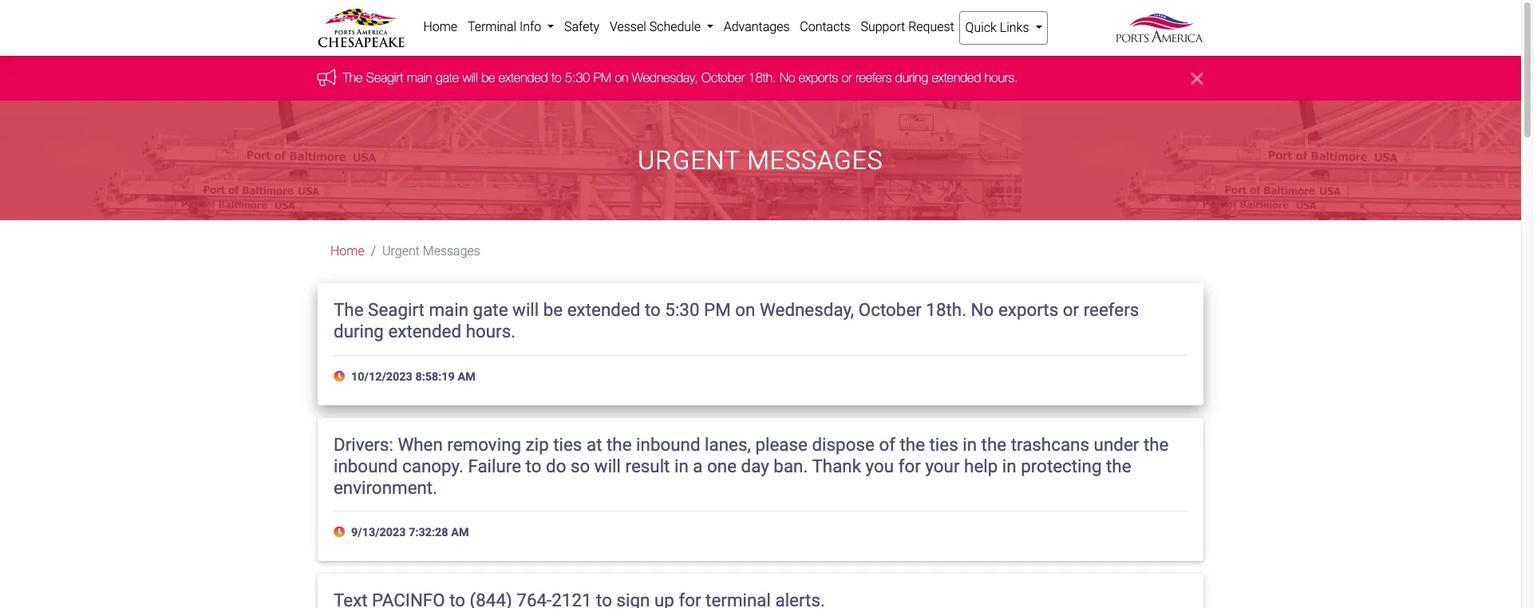 Task type: locate. For each thing, give the bounding box(es) containing it.
0 vertical spatial the seagirt main gate will be extended to 5:30 pm on wednesday, october 18th.  no exports or reefers during extended hours.
[[343, 71, 1019, 85]]

during
[[896, 71, 929, 85], [334, 321, 384, 342]]

1 vertical spatial seagirt
[[368, 300, 425, 320]]

reefers
[[856, 71, 892, 85], [1084, 300, 1139, 320]]

1 vertical spatial home
[[330, 244, 365, 259]]

inbound
[[636, 434, 701, 455], [334, 456, 398, 476]]

seagirt right the bullhorn image at the top left of page
[[367, 71, 404, 85]]

or inside the seagirt main gate will be extended to 5:30 pm on wednesday, october 18th.  no exports or reefers during extended hours. alert
[[842, 71, 853, 85]]

of
[[879, 434, 896, 455]]

the up for on the bottom right of page
[[900, 434, 925, 455]]

0 vertical spatial will
[[463, 71, 478, 85]]

1 horizontal spatial home link
[[418, 11, 463, 43]]

1 vertical spatial 5:30
[[665, 300, 700, 320]]

am right 7:32:28
[[451, 526, 469, 540]]

quick links link
[[960, 11, 1048, 45]]

bullhorn image
[[318, 69, 343, 86]]

0 horizontal spatial hours.
[[466, 321, 516, 342]]

1 horizontal spatial will
[[513, 300, 539, 320]]

9/13/2023 7:32:28 am
[[348, 526, 469, 540]]

at
[[587, 434, 602, 455]]

will
[[463, 71, 478, 85], [513, 300, 539, 320], [595, 456, 621, 476]]

one
[[707, 456, 737, 476]]

main
[[407, 71, 433, 85], [429, 300, 469, 320]]

result
[[625, 456, 670, 476]]

1 vertical spatial the
[[334, 300, 364, 320]]

in up help
[[963, 434, 977, 455]]

0 horizontal spatial october
[[702, 71, 745, 85]]

1 horizontal spatial urgent
[[638, 145, 740, 176]]

0 vertical spatial urgent
[[638, 145, 740, 176]]

exports
[[799, 71, 839, 85], [999, 300, 1059, 320]]

7:32:28
[[409, 526, 448, 540]]

0 horizontal spatial to
[[526, 456, 542, 476]]

wednesday,
[[632, 71, 699, 85], [760, 300, 854, 320]]

terminal info link
[[463, 11, 559, 43]]

in right help
[[1002, 456, 1017, 476]]

0 vertical spatial october
[[702, 71, 745, 85]]

1 horizontal spatial in
[[963, 434, 977, 455]]

1 vertical spatial clock image
[[334, 527, 348, 539]]

support request
[[861, 19, 955, 34]]

urgent messages
[[638, 145, 884, 176], [382, 244, 481, 259]]

vessel schedule
[[610, 19, 704, 34]]

1 vertical spatial to
[[645, 300, 661, 320]]

0 vertical spatial urgent messages
[[638, 145, 884, 176]]

0 horizontal spatial be
[[482, 71, 496, 85]]

main inside alert
[[407, 71, 433, 85]]

0 horizontal spatial inbound
[[334, 456, 398, 476]]

failure
[[468, 456, 521, 476]]

extended
[[499, 71, 549, 85], [932, 71, 982, 85], [567, 300, 641, 320], [388, 321, 461, 342]]

safety
[[564, 19, 600, 34]]

reefers inside alert
[[856, 71, 892, 85]]

2 horizontal spatial will
[[595, 456, 621, 476]]

no
[[780, 71, 796, 85], [971, 300, 994, 320]]

be
[[482, 71, 496, 85], [543, 300, 563, 320]]

wednesday, inside the seagirt main gate will be extended to 5:30 pm on wednesday, october 18th.  no exports or reefers during extended hours.
[[760, 300, 854, 320]]

during down support request link
[[896, 71, 929, 85]]

2 clock image from the top
[[334, 527, 348, 539]]

0 vertical spatial main
[[407, 71, 433, 85]]

0 horizontal spatial pm
[[594, 71, 612, 85]]

0 vertical spatial the
[[343, 71, 363, 85]]

0 vertical spatial during
[[896, 71, 929, 85]]

1 clock image from the top
[[334, 371, 348, 383]]

1 vertical spatial home link
[[330, 244, 365, 259]]

1 vertical spatial inbound
[[334, 456, 398, 476]]

info
[[520, 19, 541, 34]]

under
[[1094, 434, 1139, 455]]

am right 8:58:19
[[458, 371, 476, 384]]

1 vertical spatial on
[[735, 300, 756, 320]]

hours. inside the seagirt main gate will be extended to 5:30 pm on wednesday, october 18th.  no exports or reefers during extended hours.
[[466, 321, 516, 342]]

1 horizontal spatial messages
[[747, 145, 884, 176]]

18th. inside alert
[[749, 71, 777, 85]]

0 vertical spatial home
[[423, 19, 458, 34]]

1 vertical spatial main
[[429, 300, 469, 320]]

ties
[[553, 434, 582, 455], [930, 434, 959, 455]]

1 horizontal spatial gate
[[473, 300, 508, 320]]

1 horizontal spatial to
[[552, 71, 562, 85]]

0 horizontal spatial or
[[842, 71, 853, 85]]

on inside the seagirt main gate will be extended to 5:30 pm on wednesday, october 18th.  no exports or reefers during extended hours. alert
[[615, 71, 629, 85]]

exports inside alert
[[799, 71, 839, 85]]

hours. inside alert
[[985, 71, 1019, 85]]

0 vertical spatial seagirt
[[367, 71, 404, 85]]

0 vertical spatial no
[[780, 71, 796, 85]]

wednesday, inside the seagirt main gate will be extended to 5:30 pm on wednesday, october 18th.  no exports or reefers during extended hours. alert
[[632, 71, 699, 85]]

1 horizontal spatial wednesday,
[[760, 300, 854, 320]]

1 horizontal spatial or
[[1063, 300, 1079, 320]]

1 vertical spatial messages
[[423, 244, 481, 259]]

10/12/2023 8:58:19 am
[[348, 371, 476, 384]]

0 horizontal spatial home link
[[330, 244, 365, 259]]

terminal
[[468, 19, 517, 34]]

10/12/2023
[[351, 371, 413, 384]]

1 horizontal spatial reefers
[[1084, 300, 1139, 320]]

october
[[702, 71, 745, 85], [859, 300, 922, 320]]

1 vertical spatial urgent
[[382, 244, 420, 259]]

seagirt
[[367, 71, 404, 85], [368, 300, 425, 320]]

home
[[423, 19, 458, 34], [330, 244, 365, 259]]

advantages
[[724, 19, 790, 34]]

in left a
[[674, 456, 689, 476]]

0 horizontal spatial during
[[334, 321, 384, 342]]

close image
[[1192, 69, 1204, 88]]

to
[[552, 71, 562, 85], [645, 300, 661, 320], [526, 456, 542, 476]]

support request link
[[856, 11, 960, 43]]

pm
[[594, 71, 612, 85], [704, 300, 731, 320]]

0 vertical spatial clock image
[[334, 371, 348, 383]]

during up 10/12/2023
[[334, 321, 384, 342]]

0 vertical spatial reefers
[[856, 71, 892, 85]]

2 vertical spatial will
[[595, 456, 621, 476]]

1 vertical spatial pm
[[704, 300, 731, 320]]

1 vertical spatial october
[[859, 300, 922, 320]]

the
[[607, 434, 632, 455], [900, 434, 925, 455], [982, 434, 1007, 455], [1144, 434, 1169, 455], [1106, 456, 1132, 476]]

1 vertical spatial gate
[[473, 300, 508, 320]]

9/13/2023
[[351, 526, 406, 540]]

0 horizontal spatial will
[[463, 71, 478, 85]]

a
[[693, 456, 703, 476]]

pm inside alert
[[594, 71, 612, 85]]

am
[[458, 371, 476, 384], [451, 526, 469, 540]]

inbound up result on the left of page
[[636, 434, 701, 455]]

0 horizontal spatial reefers
[[856, 71, 892, 85]]

1 vertical spatial no
[[971, 300, 994, 320]]

1 vertical spatial wednesday,
[[760, 300, 854, 320]]

messages
[[747, 145, 884, 176], [423, 244, 481, 259]]

0 horizontal spatial exports
[[799, 71, 839, 85]]

1 horizontal spatial 18th.
[[926, 300, 967, 320]]

main inside the seagirt main gate will be extended to 5:30 pm on wednesday, october 18th.  no exports or reefers during extended hours.
[[429, 300, 469, 320]]

the seagirt main gate will be extended to 5:30 pm on wednesday, october 18th.  no exports or reefers during extended hours.
[[343, 71, 1019, 85], [334, 300, 1139, 342]]

inbound down drivers:
[[334, 456, 398, 476]]

ties up do
[[553, 434, 582, 455]]

1 vertical spatial exports
[[999, 300, 1059, 320]]

0 vertical spatial wednesday,
[[632, 71, 699, 85]]

home link
[[418, 11, 463, 43], [330, 244, 365, 259]]

0 vertical spatial or
[[842, 71, 853, 85]]

clock image left 9/13/2023 at the left
[[334, 527, 348, 539]]

clock image left 10/12/2023
[[334, 371, 348, 383]]

0 vertical spatial 5:30
[[566, 71, 590, 85]]

gate inside the seagirt main gate will be extended to 5:30 pm on wednesday, october 18th.  no exports or reefers during extended hours.
[[473, 300, 508, 320]]

0 horizontal spatial in
[[674, 456, 689, 476]]

the
[[343, 71, 363, 85], [334, 300, 364, 320]]

hours.
[[985, 71, 1019, 85], [466, 321, 516, 342]]

0 horizontal spatial 18th.
[[749, 71, 777, 85]]

0 vertical spatial hours.
[[985, 71, 1019, 85]]

0 vertical spatial inbound
[[636, 434, 701, 455]]

your
[[926, 456, 960, 476]]

1 horizontal spatial be
[[543, 300, 563, 320]]

5:30
[[566, 71, 590, 85], [665, 300, 700, 320]]

1 horizontal spatial urgent messages
[[638, 145, 884, 176]]

0 horizontal spatial 5:30
[[566, 71, 590, 85]]

1 horizontal spatial home
[[423, 19, 458, 34]]

1 vertical spatial hours.
[[466, 321, 516, 342]]

0 horizontal spatial no
[[780, 71, 796, 85]]

0 horizontal spatial on
[[615, 71, 629, 85]]

0 vertical spatial gate
[[436, 71, 459, 85]]

1 vertical spatial during
[[334, 321, 384, 342]]

advantages link
[[719, 11, 795, 43]]

0 vertical spatial be
[[482, 71, 496, 85]]

clock image
[[334, 371, 348, 383], [334, 527, 348, 539]]

1 vertical spatial am
[[451, 526, 469, 540]]

1 horizontal spatial on
[[735, 300, 756, 320]]

drivers:
[[334, 434, 393, 455]]

0 vertical spatial on
[[615, 71, 629, 85]]

the seagirt main gate will be extended to 5:30 pm on wednesday, october 18th.  no exports or reefers during extended hours. alert
[[0, 56, 1522, 101]]

0 vertical spatial to
[[552, 71, 562, 85]]

0 vertical spatial am
[[458, 371, 476, 384]]

18th.
[[749, 71, 777, 85], [926, 300, 967, 320]]

0 horizontal spatial urgent messages
[[382, 244, 481, 259]]

contacts
[[800, 19, 851, 34]]

ties up your
[[930, 434, 959, 455]]

support
[[861, 19, 905, 34]]

seagirt up 10/12/2023
[[368, 300, 425, 320]]

in
[[963, 434, 977, 455], [674, 456, 689, 476], [1002, 456, 1017, 476]]

1 horizontal spatial ties
[[930, 434, 959, 455]]

gate
[[436, 71, 459, 85], [473, 300, 508, 320]]

dispose
[[812, 434, 875, 455]]

protecting
[[1021, 456, 1102, 476]]

1 vertical spatial reefers
[[1084, 300, 1139, 320]]

1 vertical spatial be
[[543, 300, 563, 320]]

thank
[[812, 456, 861, 476]]

1 horizontal spatial 5:30
[[665, 300, 700, 320]]

or
[[842, 71, 853, 85], [1063, 300, 1079, 320]]

0 horizontal spatial gate
[[436, 71, 459, 85]]

0 horizontal spatial wednesday,
[[632, 71, 699, 85]]

0 vertical spatial pm
[[594, 71, 612, 85]]

0 horizontal spatial messages
[[423, 244, 481, 259]]

schedule
[[650, 19, 701, 34]]

on
[[615, 71, 629, 85], [735, 300, 756, 320]]

0 horizontal spatial home
[[330, 244, 365, 259]]

0 vertical spatial exports
[[799, 71, 839, 85]]

8:58:19
[[415, 371, 455, 384]]

urgent
[[638, 145, 740, 176], [382, 244, 420, 259]]

2 horizontal spatial to
[[645, 300, 661, 320]]

for
[[899, 456, 921, 476]]

terminal info
[[468, 19, 545, 34]]

no inside alert
[[780, 71, 796, 85]]



Task type: describe. For each thing, give the bounding box(es) containing it.
quick
[[966, 20, 997, 35]]

the inside alert
[[343, 71, 363, 85]]

trashcans
[[1011, 434, 1090, 455]]

no inside the seagirt main gate will be extended to 5:30 pm on wednesday, october 18th.  no exports or reefers during extended hours.
[[971, 300, 994, 320]]

october inside alert
[[702, 71, 745, 85]]

exports inside the seagirt main gate will be extended to 5:30 pm on wednesday, october 18th.  no exports or reefers during extended hours.
[[999, 300, 1059, 320]]

day
[[741, 456, 769, 476]]

0 vertical spatial home link
[[418, 11, 463, 43]]

1 vertical spatial or
[[1063, 300, 1079, 320]]

the up help
[[982, 434, 1007, 455]]

the right at
[[607, 434, 632, 455]]

gate inside alert
[[436, 71, 459, 85]]

contacts link
[[795, 11, 856, 43]]

am for hours.
[[458, 371, 476, 384]]

the seagirt main gate will be extended to 5:30 pm on wednesday, october 18th.  no exports or reefers during extended hours. link
[[343, 71, 1019, 85]]

seagirt inside alert
[[367, 71, 404, 85]]

1 vertical spatial the seagirt main gate will be extended to 5:30 pm on wednesday, october 18th.  no exports or reefers during extended hours.
[[334, 300, 1139, 342]]

be inside the seagirt main gate will be extended to 5:30 pm on wednesday, october 18th.  no exports or reefers during extended hours.
[[543, 300, 563, 320]]

clock image for drivers: when removing zip ties at the inbound lanes, please dispose of the ties in the trashcans under the inbound canopy.  failure to do so will result in a one day ban. thank you for your help in protecting the environment.
[[334, 527, 348, 539]]

1 horizontal spatial inbound
[[636, 434, 701, 455]]

removing
[[447, 434, 521, 455]]

to inside drivers: when removing zip ties at the inbound lanes, please dispose of the ties in the trashcans under the inbound canopy.  failure to do so will result in a one day ban. thank you for your help in protecting the environment.
[[526, 456, 542, 476]]

1 vertical spatial will
[[513, 300, 539, 320]]

during inside the seagirt main gate will be extended to 5:30 pm on wednesday, october 18th.  no exports or reefers during extended hours.
[[334, 321, 384, 342]]

5:30 inside alert
[[566, 71, 590, 85]]

the right "under" at right bottom
[[1144, 434, 1169, 455]]

will inside alert
[[463, 71, 478, 85]]

request
[[909, 19, 955, 34]]

vessel
[[610, 19, 646, 34]]

safety link
[[559, 11, 605, 43]]

clock image for the seagirt main gate will be extended to 5:30 pm on wednesday, october 18th.  no exports or reefers during extended hours.
[[334, 371, 348, 383]]

quick links
[[966, 20, 1032, 35]]

1 horizontal spatial pm
[[704, 300, 731, 320]]

to inside the seagirt main gate will be extended to 5:30 pm on wednesday, october 18th.  no exports or reefers during extended hours.
[[645, 300, 661, 320]]

2 horizontal spatial in
[[1002, 456, 1017, 476]]

ban.
[[774, 456, 808, 476]]

lanes,
[[705, 434, 751, 455]]

be inside alert
[[482, 71, 496, 85]]

am for canopy.
[[451, 526, 469, 540]]

during inside alert
[[896, 71, 929, 85]]

when
[[398, 434, 443, 455]]

drivers: when removing zip ties at the inbound lanes, please dispose of the ties in the trashcans under the inbound canopy.  failure to do so will result in a one day ban. thank you for your help in protecting the environment.
[[334, 434, 1169, 498]]

to inside alert
[[552, 71, 562, 85]]

0 horizontal spatial urgent
[[382, 244, 420, 259]]

please
[[756, 434, 808, 455]]

1 ties from the left
[[553, 434, 582, 455]]

you
[[866, 456, 894, 476]]

0 vertical spatial messages
[[747, 145, 884, 176]]

on inside the seagirt main gate will be extended to 5:30 pm on wednesday, october 18th.  no exports or reefers during extended hours.
[[735, 300, 756, 320]]

the seagirt main gate will be extended to 5:30 pm on wednesday, october 18th.  no exports or reefers during extended hours. inside alert
[[343, 71, 1019, 85]]

so
[[571, 456, 590, 476]]

1 vertical spatial urgent messages
[[382, 244, 481, 259]]

1 vertical spatial 18th.
[[926, 300, 967, 320]]

the inside the seagirt main gate will be extended to 5:30 pm on wednesday, october 18th.  no exports or reefers during extended hours.
[[334, 300, 364, 320]]

the down "under" at right bottom
[[1106, 456, 1132, 476]]

5:30 inside the seagirt main gate will be extended to 5:30 pm on wednesday, october 18th.  no exports or reefers during extended hours.
[[665, 300, 700, 320]]

canopy.
[[402, 456, 464, 476]]

october inside the seagirt main gate will be extended to 5:30 pm on wednesday, october 18th.  no exports or reefers during extended hours.
[[859, 300, 922, 320]]

links
[[1000, 20, 1029, 35]]

zip
[[526, 434, 549, 455]]

home for left home link
[[330, 244, 365, 259]]

help
[[964, 456, 998, 476]]

do
[[546, 456, 566, 476]]

environment.
[[334, 477, 438, 498]]

2 ties from the left
[[930, 434, 959, 455]]

home for top home link
[[423, 19, 458, 34]]

vessel schedule link
[[605, 11, 719, 43]]

will inside drivers: when removing zip ties at the inbound lanes, please dispose of the ties in the trashcans under the inbound canopy.  failure to do so will result in a one day ban. thank you for your help in protecting the environment.
[[595, 456, 621, 476]]



Task type: vqa. For each thing, say whether or not it's contained in the screenshot.
the topmost line
no



